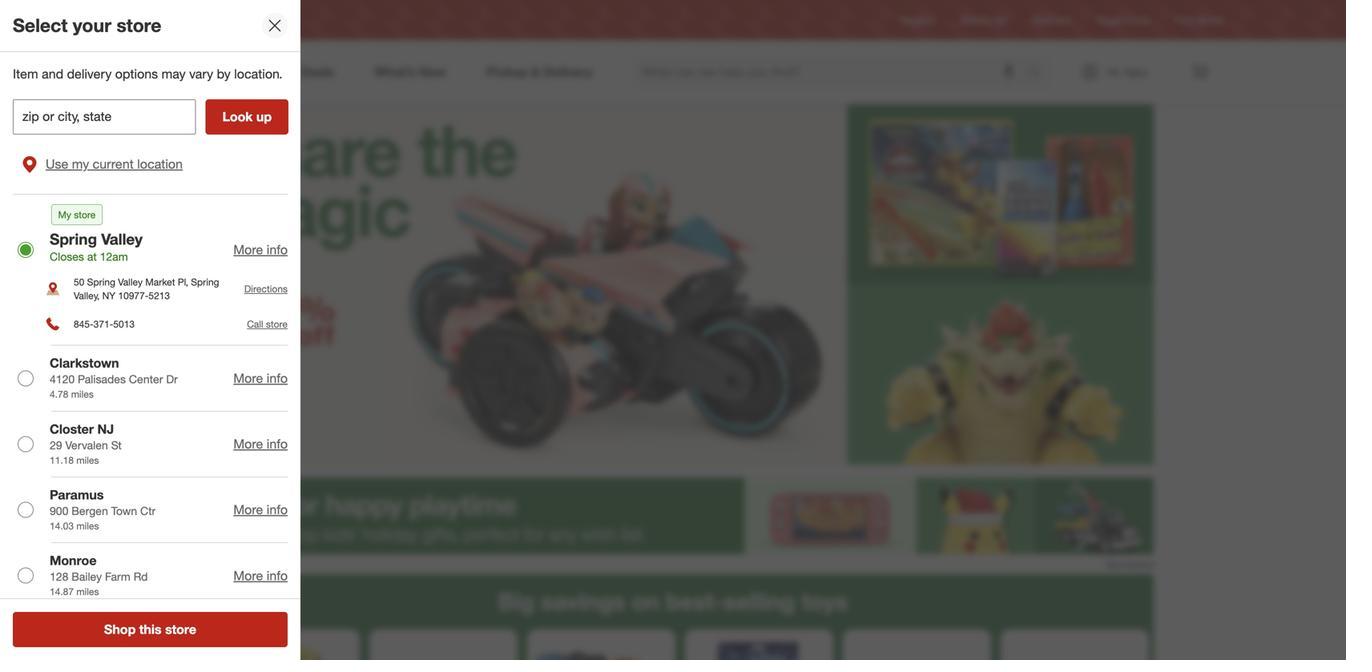 Task type: vqa. For each thing, say whether or not it's contained in the screenshot.
More Info related to Clarkstown
yes



Task type: locate. For each thing, give the bounding box(es) containing it.
5 more info link from the top
[[234, 568, 288, 584]]

redcard link
[[1033, 13, 1071, 27]]

spring inside 'dropdown button'
[[234, 14, 262, 26]]

None radio
[[18, 371, 34, 387]]

more info for closter nj
[[234, 436, 288, 452]]

valley
[[265, 14, 289, 26], [101, 230, 143, 249], [118, 276, 143, 288]]

3 info from the top
[[267, 436, 288, 452]]

use
[[46, 156, 68, 172]]

ctr
[[140, 504, 156, 518]]

info
[[267, 242, 288, 258], [267, 371, 288, 386], [267, 436, 288, 452], [267, 502, 288, 518], [267, 568, 288, 584]]

circle
[[1126, 14, 1150, 26]]

11.18
[[50, 454, 74, 466]]

4120
[[50, 373, 75, 387]]

palisades
[[78, 373, 126, 387]]

miles down bergen at the bottom of the page
[[76, 520, 99, 532]]

center
[[129, 373, 163, 387]]

3 more info link from the top
[[234, 436, 288, 452]]

registry
[[900, 14, 936, 26]]

0 horizontal spatial 50
[[74, 276, 84, 288]]

spring up closes
[[50, 230, 97, 249]]

miles inside paramus 900 bergen town ctr 14.03 miles
[[76, 520, 99, 532]]

miles inside closter nj 29 vervalen st 11.18 miles
[[76, 454, 99, 466]]

more info link for clarkstown
[[234, 371, 288, 386]]

miles right 4.78
[[71, 389, 94, 401]]

savings
[[541, 588, 625, 616]]

more info link for closter nj
[[234, 436, 288, 452]]

redcard
[[1033, 14, 1071, 26]]

50 inside 50 spring valley market pl, spring valley, ny 10977-5213
[[74, 276, 84, 288]]

valley for spring valley closes at 12am
[[101, 230, 143, 249]]

None radio
[[18, 242, 34, 258], [18, 436, 34, 452], [18, 502, 34, 518], [18, 568, 34, 584], [18, 242, 34, 258], [18, 436, 34, 452], [18, 502, 34, 518], [18, 568, 34, 584]]

store right call
[[266, 318, 288, 330]]

29
[[50, 438, 62, 452]]

target circle
[[1097, 14, 1150, 26]]

more info for monroe
[[234, 568, 288, 584]]

look
[[223, 109, 253, 125]]

valley inside 50 spring valley market pl, spring valley, ny 10977-5213
[[118, 276, 143, 288]]

clarkstown
[[50, 356, 119, 371]]

What can we help you find? suggestions appear below search field
[[633, 55, 1032, 90]]

more info for spring valley
[[234, 242, 288, 258]]

2 more info from the top
[[234, 371, 288, 386]]

50 spring valley market pl, spring valley, ny 10977-5213
[[74, 276, 219, 302]]

more for spring valley
[[234, 242, 263, 258]]

miles inside monroe 128 bailey farm rd 14.87 miles
[[76, 586, 99, 598]]

up
[[256, 109, 272, 125]]

2 info from the top
[[267, 371, 288, 386]]

call store link
[[247, 318, 288, 330]]

info for spring valley
[[267, 242, 288, 258]]

2 more info link from the top
[[234, 371, 288, 386]]

by
[[217, 66, 231, 82]]

None text field
[[13, 99, 196, 135]]

select your store dialog
[[0, 0, 301, 661]]

spring valley
[[234, 14, 289, 26]]

carousel region
[[192, 575, 1154, 661]]

5013
[[113, 318, 135, 330]]

spring up ny
[[87, 276, 115, 288]]

900
[[50, 504, 68, 518]]

1 more info from the top
[[234, 242, 288, 258]]

my
[[58, 209, 71, 221]]

bergen
[[72, 504, 108, 518]]

location
[[137, 156, 183, 172]]

none text field inside select your store dialog
[[13, 99, 196, 135]]

1 info from the top
[[267, 242, 288, 258]]

store right this
[[165, 622, 196, 638]]

at
[[87, 250, 97, 264]]

valley up the '10977-'
[[118, 276, 143, 288]]

on
[[632, 588, 660, 616]]

current
[[93, 156, 134, 172]]

vervalen
[[65, 438, 108, 452]]

miles inside clarkstown 4120 palisades center dr 4.78 miles
[[71, 389, 94, 401]]

info for closter nj
[[267, 436, 288, 452]]

valley for spring valley
[[265, 14, 289, 26]]

spring up "location." on the top
[[234, 14, 262, 26]]

shop this store
[[104, 622, 196, 638]]

search
[[1020, 66, 1059, 81]]

5 info from the top
[[267, 568, 288, 584]]

more info link for spring valley
[[234, 242, 288, 258]]

4 info from the top
[[267, 502, 288, 518]]

monroe 128 bailey farm rd 14.87 miles
[[50, 553, 148, 598]]

1 more info link from the top
[[234, 242, 288, 258]]

more
[[234, 242, 263, 258], [234, 371, 263, 386], [234, 436, 263, 452], [234, 502, 263, 518], [234, 568, 263, 584]]

845-
[[74, 318, 94, 330]]

info for monroe
[[267, 568, 288, 584]]

best-
[[666, 588, 724, 616]]

1 more from the top
[[234, 242, 263, 258]]

shop this store button
[[13, 612, 288, 648]]

0 vertical spatial valley
[[265, 14, 289, 26]]

info for clarkstown
[[267, 371, 288, 386]]

sponsored
[[1107, 559, 1154, 571]]

big
[[498, 588, 535, 616]]

weekly
[[962, 14, 992, 26]]

more for clarkstown
[[234, 371, 263, 386]]


[[296, 279, 336, 362]]

paramus
[[50, 487, 104, 503]]

spring inside the spring valley closes at 12am
[[50, 230, 97, 249]]

3 more info from the top
[[234, 436, 288, 452]]

miles down bailey
[[76, 586, 99, 598]]

valley inside the spring valley closes at 12am
[[101, 230, 143, 249]]

1 vertical spatial valley
[[101, 230, 143, 249]]

3 more from the top
[[234, 436, 263, 452]]

miles down vervalen
[[76, 454, 99, 466]]

4 more info link from the top
[[234, 502, 288, 518]]

ad
[[995, 14, 1007, 26]]

bogo
[[221, 263, 292, 292]]

miles
[[71, 389, 94, 401], [76, 454, 99, 466], [76, 520, 99, 532], [76, 586, 99, 598]]

2 more from the top
[[234, 371, 263, 386]]

more info
[[234, 242, 288, 258], [234, 371, 288, 386], [234, 436, 288, 452], [234, 502, 288, 518], [234, 568, 288, 584]]

5 more from the top
[[234, 568, 263, 584]]

store inside button
[[165, 622, 196, 638]]

1 horizontal spatial 50
[[221, 279, 296, 362]]

st
[[111, 438, 122, 452]]

5 more info from the top
[[234, 568, 288, 584]]

valley inside spring valley 'dropdown button'
[[265, 14, 289, 26]]

miles for 900
[[76, 520, 99, 532]]

4 more from the top
[[234, 502, 263, 518]]

big savings on best-selling toys
[[498, 588, 849, 616]]

select your store
[[13, 14, 162, 37]]

50 
[[221, 279, 336, 362]]

dr
[[166, 373, 178, 387]]

4 more info from the top
[[234, 502, 288, 518]]

my store
[[58, 209, 96, 221]]

more for paramus
[[234, 502, 263, 518]]

valley up the 12am
[[101, 230, 143, 249]]

10977-
[[118, 290, 149, 302]]

options
[[115, 66, 158, 82]]

valley up "location." on the top
[[265, 14, 289, 26]]

my
[[72, 156, 89, 172]]

2 vertical spatial valley
[[118, 276, 143, 288]]

128
[[50, 570, 68, 584]]



Task type: describe. For each thing, give the bounding box(es) containing it.
miles for 128
[[76, 586, 99, 598]]

more info link for monroe
[[234, 568, 288, 584]]

call store
[[247, 318, 288, 330]]

share the magic image
[[192, 104, 1154, 465]]

miles for 4120
[[71, 389, 94, 401]]

closter nj 29 vervalen st 11.18 miles
[[50, 422, 122, 466]]

spring right pl,
[[191, 276, 219, 288]]

more for monroe
[[234, 568, 263, 584]]

advertisement region
[[192, 478, 1154, 555]]

target circle link
[[1097, 13, 1150, 27]]

clarkstown 4120 palisades center dr 4.78 miles
[[50, 356, 178, 401]]

closter
[[50, 422, 94, 437]]

selling
[[724, 588, 795, 616]]

use my current location
[[46, 156, 183, 172]]

look up
[[223, 109, 272, 125]]

vary
[[189, 66, 213, 82]]

nj
[[97, 422, 114, 437]]

shop
[[104, 622, 136, 638]]

search button
[[1020, 55, 1059, 93]]

more info link for paramus
[[234, 502, 288, 518]]

14.03
[[50, 520, 74, 532]]

monroe
[[50, 553, 97, 569]]

pl,
[[178, 276, 188, 288]]

ny
[[102, 290, 115, 302]]

find stores link
[[1176, 13, 1225, 27]]

directions
[[244, 283, 288, 295]]

store right your
[[117, 14, 162, 37]]

toys*
[[221, 348, 268, 375]]

miles for nj
[[76, 454, 99, 466]]

item
[[13, 66, 38, 82]]

14.87
[[50, 586, 74, 598]]

target
[[1097, 14, 1123, 26]]

may
[[162, 66, 186, 82]]

delivery
[[67, 66, 112, 82]]

spring valley button
[[204, 6, 300, 34]]

12am
[[100, 250, 128, 264]]

none radio inside select your store dialog
[[18, 371, 34, 387]]

info for paramus
[[267, 502, 288, 518]]

more info for paramus
[[234, 502, 288, 518]]

closes
[[50, 250, 84, 264]]

paramus 900 bergen town ctr 14.03 miles
[[50, 487, 156, 532]]

town
[[111, 504, 137, 518]]

look up button
[[206, 99, 289, 135]]

and
[[42, 66, 63, 82]]

this
[[139, 622, 162, 638]]

valley,
[[74, 290, 100, 302]]

farm
[[105, 570, 131, 584]]

weekly ad link
[[962, 13, 1007, 27]]

item and delivery options may vary by location.
[[13, 66, 283, 82]]

toys
[[802, 588, 849, 616]]

more info for clarkstown
[[234, 371, 288, 386]]

use my current location link
[[13, 144, 288, 184]]

market
[[145, 276, 175, 288]]

50 for 50 spring valley market pl, spring valley, ny 10977-5213
[[74, 276, 84, 288]]

stores
[[1197, 14, 1225, 26]]

weekly ad
[[962, 14, 1007, 26]]

select
[[13, 14, 68, 37]]

bailey
[[72, 570, 102, 584]]

find stores
[[1176, 14, 1225, 26]]

registry link
[[900, 13, 936, 27]]

call
[[247, 318, 263, 330]]

rd
[[134, 570, 148, 584]]

location.
[[234, 66, 283, 82]]

more for closter nj
[[234, 436, 263, 452]]

spring valley closes at 12am
[[50, 230, 143, 264]]

50 for 50 
[[221, 279, 296, 362]]

find
[[1176, 14, 1195, 26]]

5213
[[149, 290, 170, 302]]

your
[[73, 14, 111, 37]]

371-
[[94, 318, 113, 330]]

directions link
[[244, 283, 288, 295]]

store right my
[[74, 209, 96, 221]]

845-371-5013
[[74, 318, 135, 330]]



